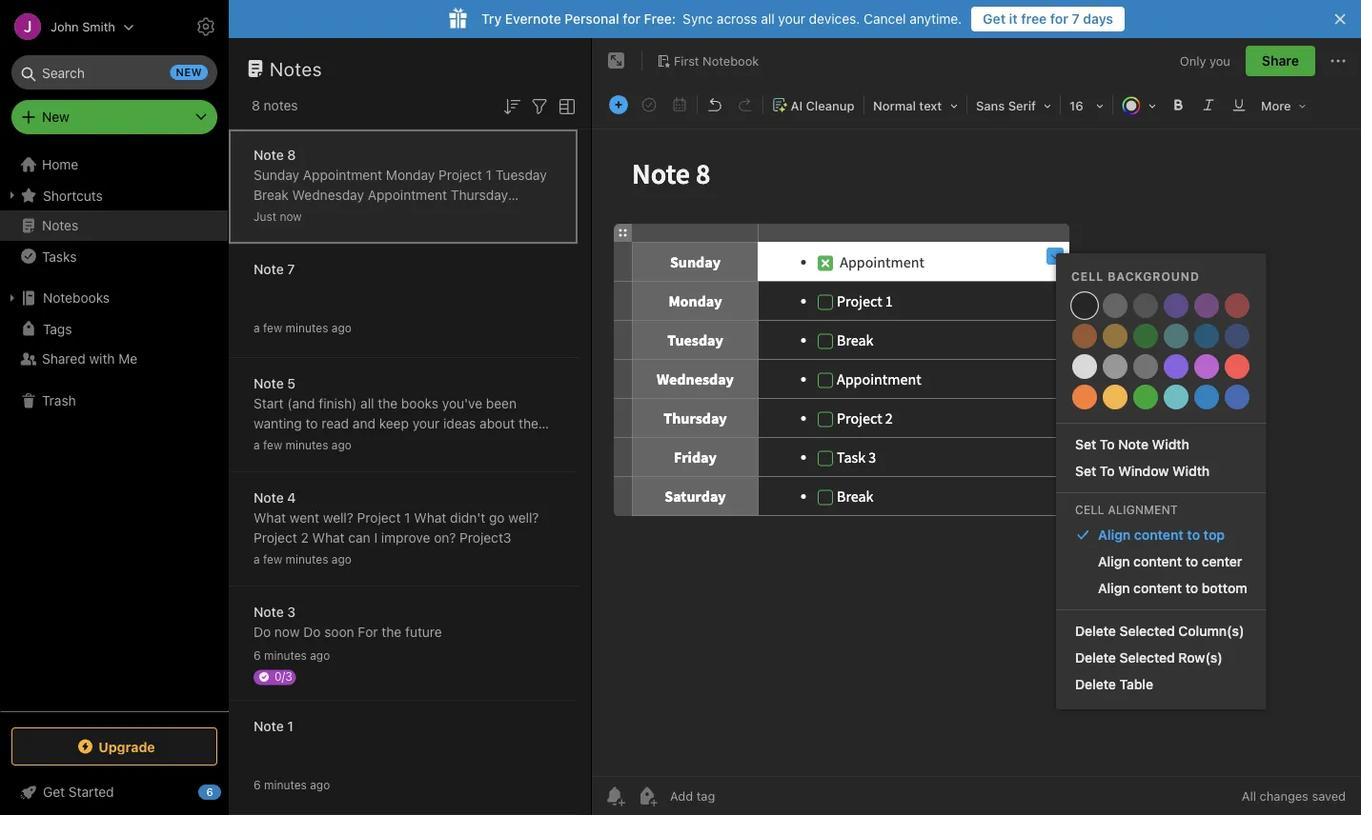 Task type: vqa. For each thing, say whether or not it's contained in the screenshot.
bottommost 1
yes



Task type: describe. For each thing, give the bounding box(es) containing it.
for for 7
[[1050, 11, 1068, 27]]

in
[[271, 436, 282, 452]]

note 4
[[254, 490, 296, 506]]

finish)
[[319, 396, 357, 412]]

start
[[254, 396, 284, 412]]

sans
[[976, 99, 1005, 113]]

note for note 4
[[254, 490, 284, 506]]

tip:
[[352, 436, 376, 452]]

tree containing home
[[0, 150, 229, 711]]

Insert field
[[604, 92, 633, 118]]

and
[[353, 416, 375, 432]]

5
[[287, 376, 296, 392]]

0/3
[[275, 671, 292, 684]]

just now
[[254, 210, 302, 224]]

john smith
[[51, 20, 115, 34]]

1 for what
[[404, 510, 410, 526]]

one
[[285, 436, 308, 452]]

wednesday
[[292, 187, 364, 203]]

book,
[[254, 456, 288, 472]]

across
[[717, 11, 757, 27]]

shared with me link
[[0, 344, 228, 375]]

free
[[1021, 11, 1047, 27]]

for for free:
[[623, 11, 641, 27]]

for
[[358, 625, 378, 641]]

more
[[1261, 99, 1291, 113]]

6 down note 3
[[254, 650, 261, 663]]

just
[[254, 210, 276, 224]]

first
[[674, 53, 699, 68]]

1 horizontal spatial all
[[360, 396, 374, 412]]

break
[[254, 187, 289, 203]]

get it free for 7 days button
[[971, 7, 1125, 31]]

cleanup
[[806, 99, 855, 113]]

tags button
[[0, 314, 228, 344]]

went
[[290, 510, 319, 526]]

note for note 1
[[254, 719, 284, 735]]

trash link
[[0, 386, 228, 417]]

1 do from the left
[[254, 625, 271, 641]]

ai cleanup
[[791, 99, 855, 113]]

home link
[[0, 150, 229, 180]]

1 6 minutes ago from the top
[[254, 650, 330, 663]]

few for 4
[[263, 553, 282, 567]]

first notebook button
[[650, 48, 766, 74]]

click to collapse image
[[222, 781, 236, 804]]

1 vertical spatial 8
[[287, 147, 296, 163]]

now for do
[[274, 625, 300, 641]]

project up thursday
[[439, 167, 482, 183]]

share
[[1262, 53, 1299, 69]]

changes
[[1260, 790, 1309, 804]]

them
[[519, 416, 550, 432]]

text
[[919, 99, 942, 113]]

upgrade
[[98, 739, 155, 755]]

0 vertical spatial 8
[[252, 98, 260, 113]]

note for note 7
[[254, 262, 284, 277]]

add filters image
[[528, 95, 551, 118]]

0 vertical spatial your
[[778, 11, 805, 27]]

days
[[1083, 11, 1113, 27]]

minutes right click to collapse icon
[[264, 779, 307, 793]]

shortcuts button
[[0, 180, 228, 211]]

0 vertical spatial all
[[761, 11, 775, 27]]

minutes up 5
[[286, 322, 328, 335]]

ago up pictu...
[[332, 439, 352, 452]]

read
[[321, 416, 349, 432]]

2 well? from the left
[[508, 510, 539, 526]]

tuesday
[[495, 167, 547, 183]]

anytime.
[[910, 11, 962, 27]]

0 horizontal spatial 7
[[287, 262, 295, 277]]

a left in
[[254, 439, 260, 452]]

3
[[287, 605, 296, 621]]

started
[[69, 785, 114, 801]]

get it free for 7 days
[[983, 11, 1113, 27]]

note 3
[[254, 605, 296, 621]]

2 horizontal spatial what
[[414, 510, 446, 526]]

it
[[1009, 11, 1018, 27]]

View options field
[[551, 93, 579, 118]]

ideas
[[443, 416, 476, 432]]

monday
[[386, 167, 435, 183]]

get for get started
[[43, 785, 65, 801]]

bold image
[[1165, 92, 1191, 118]]

add tag image
[[636, 785, 659, 808]]

free:
[[644, 11, 676, 27]]

try
[[481, 11, 502, 27]]

1 few from the top
[[263, 322, 282, 335]]

1 horizontal spatial what
[[312, 530, 345, 546]]

future
[[405, 625, 442, 641]]

more actions image
[[1327, 50, 1350, 72]]

all changes saved
[[1242, 790, 1346, 804]]

(and
[[287, 396, 315, 412]]

take
[[292, 456, 318, 472]]

shared with me
[[42, 351, 137, 367]]

a up note 3
[[254, 553, 260, 567]]

notebooks link
[[0, 283, 228, 314]]

ai cleanup button
[[765, 92, 862, 119]]

john
[[51, 20, 79, 34]]

2 6 minutes ago from the top
[[254, 779, 330, 793]]

1 for tuesday
[[486, 167, 492, 183]]

expand notebooks image
[[5, 291, 20, 306]]

1 vertical spatial appointment
[[368, 187, 447, 203]]

2 inside sunday appointment monday project 1 tuesday break wednesday appointment thursday project 2 friday saturday
[[301, 207, 309, 223]]

upgrade button
[[11, 728, 217, 766]]

Font color field
[[1115, 92, 1163, 119]]

underline image
[[1226, 92, 1252, 118]]

note 8
[[254, 147, 296, 163]]

shared
[[42, 351, 86, 367]]

1 vertical spatial the
[[382, 625, 402, 641]]

normal
[[873, 99, 916, 113]]

0 horizontal spatial what
[[254, 510, 286, 526]]

go
[[489, 510, 505, 526]]

a up note 5
[[254, 322, 260, 335]]

wanting
[[254, 416, 302, 432]]

do now do soon for the future
[[254, 625, 442, 641]]

note for note 3
[[254, 605, 284, 621]]

get started
[[43, 785, 114, 801]]

you're
[[391, 436, 429, 452]]

your inside start (and finish) all the books you've been wanting to read and keep your ideas about them all in one place. tip: if you're reading a physical book, take pictu...
[[412, 416, 440, 432]]

ago down can
[[332, 553, 352, 567]]

Font size field
[[1063, 92, 1110, 119]]



Task type: locate. For each thing, give the bounding box(es) containing it.
0 vertical spatial 7
[[1072, 11, 1080, 27]]

7 down just now
[[287, 262, 295, 277]]

3 a few minutes ago from the top
[[254, 553, 352, 567]]

note down just
[[254, 262, 284, 277]]

share button
[[1246, 46, 1315, 76]]

note for note 5
[[254, 376, 284, 392]]

a few minutes ago for note 5
[[254, 439, 352, 452]]

now
[[280, 210, 302, 224], [274, 625, 300, 641]]

tasks
[[42, 249, 77, 264]]

7 inside 'button'
[[1072, 11, 1080, 27]]

serif
[[1008, 99, 1036, 113]]

all right "across"
[[761, 11, 775, 27]]

all
[[761, 11, 775, 27], [360, 396, 374, 412], [254, 436, 267, 452]]

8 notes
[[252, 98, 298, 113]]

soon
[[324, 625, 354, 641]]

well? up can
[[323, 510, 353, 526]]

the up keep
[[378, 396, 398, 412]]

2 do from the left
[[303, 625, 321, 641]]

ago down soon
[[310, 650, 330, 663]]

0 horizontal spatial notes
[[42, 218, 78, 234]]

1 note from the top
[[254, 147, 284, 163]]

6 left click to collapse icon
[[206, 787, 213, 799]]

can
[[348, 530, 370, 546]]

been
[[486, 396, 517, 412]]

notes up tasks
[[42, 218, 78, 234]]

friday
[[312, 207, 350, 223]]

0 vertical spatial appointment
[[303, 167, 382, 183]]

1 inside sunday appointment monday project 1 tuesday break wednesday appointment thursday project 2 friday saturday
[[486, 167, 492, 183]]

1 up thursday
[[486, 167, 492, 183]]

0 horizontal spatial do
[[254, 625, 271, 641]]

note 1
[[254, 719, 294, 735]]

only
[[1180, 54, 1206, 68]]

what down note 4
[[254, 510, 286, 526]]

do left soon
[[303, 625, 321, 641]]

Sort options field
[[500, 93, 523, 118]]

few for 5
[[263, 439, 282, 452]]

note up start
[[254, 376, 284, 392]]

0 horizontal spatial all
[[254, 436, 267, 452]]

1 vertical spatial 6 minutes ago
[[254, 779, 330, 793]]

shortcuts
[[43, 188, 103, 203]]

what went well? project 1 what didn't go well? project 2 what can i improve on? project3
[[254, 510, 539, 546]]

4 note from the top
[[254, 490, 284, 506]]

home
[[42, 157, 78, 173]]

0 vertical spatial a few minutes ago
[[254, 322, 352, 335]]

6 minutes ago
[[254, 650, 330, 663], [254, 779, 330, 793]]

1 horizontal spatial 7
[[1072, 11, 1080, 27]]

1 vertical spatial get
[[43, 785, 65, 801]]

a few minutes ago down went
[[254, 553, 352, 567]]

notes
[[264, 98, 298, 113]]

now for just
[[280, 210, 302, 224]]

1
[[486, 167, 492, 183], [404, 510, 410, 526], [287, 719, 294, 735]]

project down went
[[254, 530, 297, 546]]

minutes down went
[[286, 553, 328, 567]]

1 horizontal spatial 8
[[287, 147, 296, 163]]

well? right go
[[508, 510, 539, 526]]

what left can
[[312, 530, 345, 546]]

get inside help and learning task checklist field
[[43, 785, 65, 801]]

More actions field
[[1327, 46, 1350, 76]]

few up note 5
[[263, 322, 282, 335]]

your
[[778, 11, 805, 27], [412, 416, 440, 432]]

notes
[[270, 57, 322, 80], [42, 218, 78, 234]]

0 vertical spatial now
[[280, 210, 302, 224]]

cancel
[[864, 11, 906, 27]]

1 vertical spatial all
[[360, 396, 374, 412]]

2 down went
[[301, 530, 309, 546]]

1 down 0/3
[[287, 719, 294, 735]]

8
[[252, 98, 260, 113], [287, 147, 296, 163]]

reading
[[433, 436, 479, 452]]

physical
[[493, 436, 544, 452]]

get left it
[[983, 11, 1006, 27]]

0 horizontal spatial get
[[43, 785, 65, 801]]

now down the 3
[[274, 625, 300, 641]]

italic image
[[1195, 92, 1222, 118]]

the inside start (and finish) all the books you've been wanting to read and keep your ideas about them all in one place. tip: if you're reading a physical book, take pictu...
[[378, 396, 398, 412]]

5 note from the top
[[254, 605, 284, 621]]

a down about at the bottom of page
[[483, 436, 490, 452]]

smith
[[82, 20, 115, 34]]

the right for
[[382, 625, 402, 641]]

sunday appointment monday project 1 tuesday break wednesday appointment thursday project 2 friday saturday
[[254, 167, 547, 223]]

2 for from the left
[[1050, 11, 1068, 27]]

Account field
[[0, 8, 134, 46]]

1 vertical spatial notes
[[42, 218, 78, 234]]

8 up sunday
[[287, 147, 296, 163]]

appointment up wednesday at the top of the page
[[303, 167, 382, 183]]

0 vertical spatial 2
[[301, 207, 309, 223]]

note down 0/3
[[254, 719, 284, 735]]

do down note 3
[[254, 625, 271, 641]]

2 a few minutes ago from the top
[[254, 439, 352, 452]]

1 horizontal spatial notes
[[270, 57, 322, 80]]

notes up notes
[[270, 57, 322, 80]]

for right the free
[[1050, 11, 1068, 27]]

1 vertical spatial few
[[263, 439, 282, 452]]

0 horizontal spatial your
[[412, 416, 440, 432]]

4
[[287, 490, 296, 506]]

2 horizontal spatial 1
[[486, 167, 492, 183]]

0 vertical spatial notes
[[270, 57, 322, 80]]

a few minutes ago
[[254, 322, 352, 335], [254, 439, 352, 452], [254, 553, 352, 567]]

2 inside what went well? project 1 what didn't go well? project 2 what can i improve on? project3
[[301, 530, 309, 546]]

1 vertical spatial 7
[[287, 262, 295, 277]]

0 horizontal spatial well?
[[323, 510, 353, 526]]

notebook
[[703, 53, 759, 68]]

get inside 'button'
[[983, 11, 1006, 27]]

note
[[254, 147, 284, 163], [254, 262, 284, 277], [254, 376, 284, 392], [254, 490, 284, 506], [254, 605, 284, 621], [254, 719, 284, 735]]

minutes up take
[[286, 439, 328, 452]]

2 2 from the top
[[301, 530, 309, 546]]

add a reminder image
[[603, 785, 626, 808]]

Search text field
[[25, 55, 204, 90]]

0 horizontal spatial for
[[623, 11, 641, 27]]

project up i
[[357, 510, 401, 526]]

1 horizontal spatial your
[[778, 11, 805, 27]]

1 horizontal spatial well?
[[508, 510, 539, 526]]

you
[[1210, 54, 1230, 68]]

1 for from the left
[[623, 11, 641, 27]]

all left in
[[254, 436, 267, 452]]

2 vertical spatial all
[[254, 436, 267, 452]]

evernote
[[505, 11, 561, 27]]

well?
[[323, 510, 353, 526], [508, 510, 539, 526]]

saved
[[1312, 790, 1346, 804]]

0 vertical spatial get
[[983, 11, 1006, 27]]

note 5
[[254, 376, 296, 392]]

about
[[480, 416, 515, 432]]

6 note from the top
[[254, 719, 284, 735]]

1 horizontal spatial 1
[[404, 510, 410, 526]]

0 vertical spatial the
[[378, 396, 398, 412]]

your down 'books'
[[412, 416, 440, 432]]

notes link
[[0, 211, 228, 241]]

6 minutes ago down note 1
[[254, 779, 330, 793]]

1 well? from the left
[[323, 510, 353, 526]]

8 left notes
[[252, 98, 260, 113]]

3 few from the top
[[263, 553, 282, 567]]

1 inside what went well? project 1 what didn't go well? project 2 what can i improve on? project3
[[404, 510, 410, 526]]

expand note image
[[605, 50, 628, 72]]

1 vertical spatial your
[[412, 416, 440, 432]]

trash
[[42, 393, 76, 409]]

16
[[1069, 99, 1083, 113]]

3 note from the top
[[254, 376, 284, 392]]

get
[[983, 11, 1006, 27], [43, 785, 65, 801]]

settings image
[[194, 15, 217, 38]]

1 vertical spatial 2
[[301, 530, 309, 546]]

6
[[254, 650, 261, 663], [254, 779, 261, 793], [206, 787, 213, 799]]

Add filters field
[[528, 93, 551, 118]]

a few minutes ago up take
[[254, 439, 352, 452]]

Note Editor text field
[[592, 130, 1361, 777]]

More field
[[1254, 92, 1313, 119]]

do
[[254, 625, 271, 641], [303, 625, 321, 641]]

for inside 'button'
[[1050, 11, 1068, 27]]

2 horizontal spatial all
[[761, 11, 775, 27]]

note left 4
[[254, 490, 284, 506]]

start (and finish) all the books you've been wanting to read and keep your ideas about them all in one place. tip: if you're reading a physical book, take pictu...
[[254, 396, 550, 472]]

appointment down monday
[[368, 187, 447, 203]]

2 note from the top
[[254, 262, 284, 277]]

a few minutes ago up 5
[[254, 322, 352, 335]]

undo image
[[702, 92, 728, 118]]

1 vertical spatial a few minutes ago
[[254, 439, 352, 452]]

for left 'free:'
[[623, 11, 641, 27]]

minutes up 0/3
[[264, 650, 307, 663]]

6 inside help and learning task checklist field
[[206, 787, 213, 799]]

0 horizontal spatial 1
[[287, 719, 294, 735]]

ai
[[791, 99, 803, 113]]

improve
[[381, 530, 430, 546]]

appointment
[[303, 167, 382, 183], [368, 187, 447, 203]]

note for note 8
[[254, 147, 284, 163]]

now right just
[[280, 210, 302, 224]]

thursday
[[451, 187, 508, 203]]

project down break
[[254, 207, 297, 223]]

2 vertical spatial a few minutes ago
[[254, 553, 352, 567]]

1 horizontal spatial get
[[983, 11, 1006, 27]]

0 horizontal spatial 8
[[252, 98, 260, 113]]

a inside start (and finish) all the books you've been wanting to read and keep your ideas about them all in one place. tip: if you're reading a physical book, take pictu...
[[483, 436, 490, 452]]

0 vertical spatial few
[[263, 322, 282, 335]]

1 horizontal spatial do
[[303, 625, 321, 641]]

first notebook
[[674, 53, 759, 68]]

all up and
[[360, 396, 374, 412]]

sunday
[[254, 167, 299, 183]]

note up sunday
[[254, 147, 284, 163]]

if
[[379, 436, 387, 452]]

what
[[254, 510, 286, 526], [414, 510, 446, 526], [312, 530, 345, 546]]

ago right click to collapse icon
[[310, 779, 330, 793]]

few up book,
[[263, 439, 282, 452]]

try evernote personal for free: sync across all your devices. cancel anytime.
[[481, 11, 962, 27]]

place.
[[312, 436, 349, 452]]

tasks button
[[0, 241, 228, 272]]

1 horizontal spatial for
[[1050, 11, 1068, 27]]

to
[[305, 416, 318, 432]]

tags
[[43, 321, 72, 337]]

2 left friday
[[301, 207, 309, 223]]

6 right click to collapse icon
[[254, 779, 261, 793]]

saturday
[[354, 207, 408, 223]]

1 a few minutes ago from the top
[[254, 322, 352, 335]]

new search field
[[25, 55, 208, 90]]

pictu...
[[321, 456, 364, 472]]

0 vertical spatial 6 minutes ago
[[254, 650, 330, 663]]

2
[[301, 207, 309, 223], [301, 530, 309, 546]]

Help and Learning task checklist field
[[0, 778, 229, 808]]

2 vertical spatial 1
[[287, 719, 294, 735]]

Add tag field
[[668, 789, 811, 805]]

1 up the "improve" on the left
[[404, 510, 410, 526]]

me
[[118, 351, 137, 367]]

tree
[[0, 150, 229, 711]]

Font family field
[[969, 92, 1058, 119]]

new
[[42, 109, 69, 125]]

project
[[439, 167, 482, 183], [254, 207, 297, 223], [357, 510, 401, 526], [254, 530, 297, 546]]

what up on?
[[414, 510, 446, 526]]

get for get it free for 7 days
[[983, 11, 1006, 27]]

ago up finish)
[[332, 322, 352, 335]]

i
[[374, 530, 378, 546]]

project3
[[460, 530, 511, 546]]

you've
[[442, 396, 482, 412]]

1 2 from the top
[[301, 207, 309, 223]]

6 minutes ago up 0/3
[[254, 650, 330, 663]]

only you
[[1180, 54, 1230, 68]]

get left started
[[43, 785, 65, 801]]

0 vertical spatial 1
[[486, 167, 492, 183]]

notebooks
[[43, 290, 110, 306]]

your left devices.
[[778, 11, 805, 27]]

2 vertical spatial few
[[263, 553, 282, 567]]

2 few from the top
[[263, 439, 282, 452]]

normal text
[[873, 99, 942, 113]]

1 vertical spatial 1
[[404, 510, 410, 526]]

a few minutes ago for note 4
[[254, 553, 352, 567]]

on?
[[434, 530, 456, 546]]

7 left days
[[1072, 11, 1080, 27]]

new
[[176, 66, 202, 79]]

keep
[[379, 416, 409, 432]]

note left the 3
[[254, 605, 284, 621]]

1 vertical spatial now
[[274, 625, 300, 641]]

note window element
[[592, 38, 1361, 816]]

Heading level field
[[866, 92, 965, 119]]

few up note 3
[[263, 553, 282, 567]]



